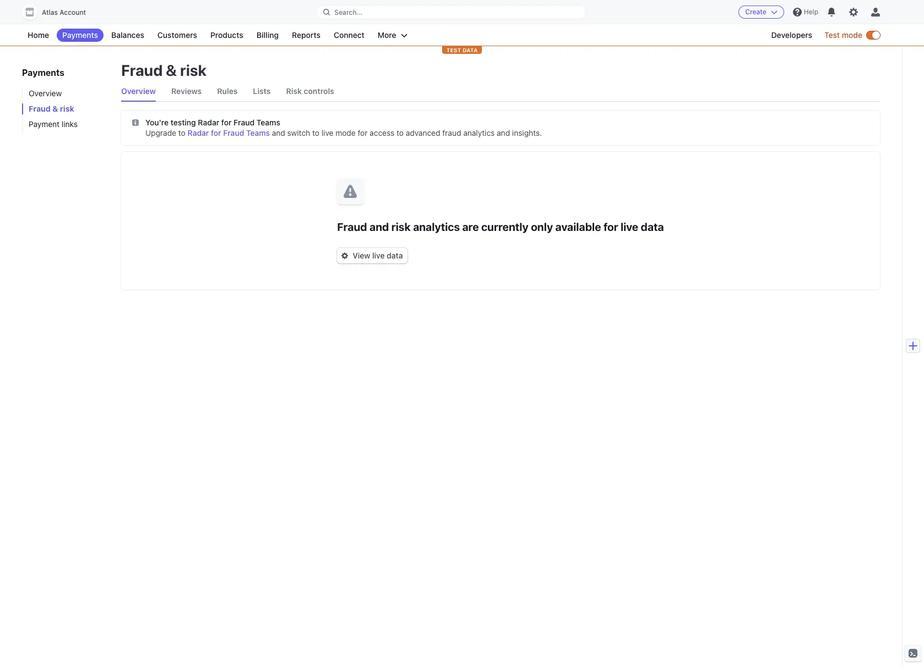 Task type: locate. For each thing, give the bounding box(es) containing it.
mode right test on the right of page
[[842, 30, 862, 40]]

1 vertical spatial analytics
[[413, 221, 460, 233]]

tab list
[[121, 82, 880, 102]]

switch
[[287, 128, 310, 138]]

atlas
[[42, 8, 58, 17]]

1 vertical spatial risk
[[60, 104, 74, 113]]

help button
[[789, 3, 823, 21]]

data
[[463, 47, 478, 53]]

upgrade
[[145, 128, 176, 138]]

and up view live data
[[370, 221, 389, 233]]

risk up view live data
[[391, 221, 411, 233]]

to right switch
[[312, 128, 319, 138]]

1 horizontal spatial overview link
[[121, 82, 156, 101]]

overview link
[[121, 82, 156, 101], [22, 88, 110, 99]]

risk
[[180, 61, 207, 79], [60, 104, 74, 113], [391, 221, 411, 233]]

create button
[[739, 6, 784, 19]]

lists
[[253, 86, 271, 96]]

overview link up svg image
[[121, 82, 156, 101]]

1 vertical spatial &
[[52, 104, 58, 113]]

0 vertical spatial risk
[[180, 61, 207, 79]]

0 horizontal spatial fraud & risk
[[29, 104, 74, 113]]

insights.
[[512, 128, 542, 138]]

mode left access
[[336, 128, 356, 138]]

1 horizontal spatial overview
[[121, 86, 156, 96]]

radar
[[198, 118, 219, 127], [188, 128, 209, 138]]

0 horizontal spatial analytics
[[413, 221, 460, 233]]

fraud down the 'balances' link
[[121, 61, 163, 79]]

and
[[272, 128, 285, 138], [497, 128, 510, 138], [370, 221, 389, 233]]

live inside you're testing radar for fraud teams upgrade to radar for fraud teams and switch to live mode for access to advanced fraud analytics and insights.
[[321, 128, 333, 138]]

0 vertical spatial data
[[641, 221, 664, 233]]

&
[[166, 61, 177, 79], [52, 104, 58, 113]]

0 vertical spatial &
[[166, 61, 177, 79]]

teams
[[257, 118, 280, 127], [246, 128, 270, 138]]

testing
[[171, 118, 196, 127]]

1 vertical spatial mode
[[336, 128, 356, 138]]

you're
[[145, 118, 169, 127]]

0 horizontal spatial live
[[321, 128, 333, 138]]

only
[[531, 221, 553, 233]]

fraud
[[121, 61, 163, 79], [29, 104, 51, 113], [234, 118, 255, 127], [223, 128, 244, 138], [337, 221, 367, 233]]

0 vertical spatial fraud & risk
[[121, 61, 207, 79]]

billing
[[256, 30, 279, 40]]

overview link up fraud & risk link
[[22, 88, 110, 99]]

fraud & risk
[[121, 61, 207, 79], [29, 104, 74, 113]]

home
[[28, 30, 49, 40]]

overview for payments
[[29, 89, 62, 98]]

analytics right fraud
[[463, 128, 495, 138]]

fraud & risk up reviews
[[121, 61, 207, 79]]

0 horizontal spatial data
[[387, 251, 403, 260]]

live
[[321, 128, 333, 138], [621, 221, 638, 233], [372, 251, 385, 260]]

payments
[[62, 30, 98, 40], [22, 68, 64, 78]]

fraud & risk up payment links at the left top of page
[[29, 104, 74, 113]]

to down "testing" on the top of the page
[[178, 128, 185, 138]]

view live data
[[353, 251, 403, 260]]

0 vertical spatial live
[[321, 128, 333, 138]]

2 to from the left
[[312, 128, 319, 138]]

and left insights.
[[497, 128, 510, 138]]

create
[[745, 8, 766, 16]]

tab list containing overview
[[121, 82, 880, 102]]

& inside fraud & risk link
[[52, 104, 58, 113]]

Search… text field
[[317, 5, 585, 19]]

analytics
[[463, 128, 495, 138], [413, 221, 460, 233]]

svg image
[[342, 253, 348, 259]]

payment
[[29, 120, 60, 129]]

0 horizontal spatial &
[[52, 104, 58, 113]]

2 vertical spatial risk
[[391, 221, 411, 233]]

live right available
[[621, 221, 638, 233]]

test mode
[[824, 30, 862, 40]]

1 horizontal spatial live
[[372, 251, 385, 260]]

teams down lists link
[[257, 118, 280, 127]]

products link
[[205, 29, 249, 42]]

2 horizontal spatial and
[[497, 128, 510, 138]]

0 vertical spatial mode
[[842, 30, 862, 40]]

2 vertical spatial live
[[372, 251, 385, 260]]

overview up svg image
[[121, 86, 156, 96]]

radar up radar for fraud teams link
[[198, 118, 219, 127]]

& up payment links at the left top of page
[[52, 104, 58, 113]]

1 horizontal spatial risk
[[180, 61, 207, 79]]

payments down 'home' link
[[22, 68, 64, 78]]

to
[[178, 128, 185, 138], [312, 128, 319, 138], [396, 128, 404, 138]]

currently
[[481, 221, 529, 233]]

test
[[446, 47, 461, 53]]

2 horizontal spatial to
[[396, 128, 404, 138]]

and left switch
[[272, 128, 285, 138]]

developers
[[771, 30, 812, 40]]

0 horizontal spatial overview link
[[22, 88, 110, 99]]

teams left switch
[[246, 128, 270, 138]]

0 vertical spatial teams
[[257, 118, 280, 127]]

payment links
[[29, 120, 78, 129]]

are
[[462, 221, 479, 233]]

0 vertical spatial analytics
[[463, 128, 495, 138]]

3 to from the left
[[396, 128, 404, 138]]

risk controls link
[[286, 82, 334, 101]]

analytics left are on the top
[[413, 221, 460, 233]]

0 horizontal spatial overview
[[29, 89, 62, 98]]

rules
[[217, 86, 238, 96]]

0 horizontal spatial to
[[178, 128, 185, 138]]

1 horizontal spatial analytics
[[463, 128, 495, 138]]

risk up links
[[60, 104, 74, 113]]

risk controls
[[286, 86, 334, 96]]

for
[[221, 118, 232, 127], [211, 128, 221, 138], [358, 128, 368, 138], [604, 221, 618, 233]]

overview inside tab list
[[121, 86, 156, 96]]

reports
[[292, 30, 320, 40]]

& up reviews
[[166, 61, 177, 79]]

live right switch
[[321, 128, 333, 138]]

to right access
[[396, 128, 404, 138]]

overview link for fraud & risk
[[121, 82, 156, 101]]

payments down account
[[62, 30, 98, 40]]

view
[[353, 251, 370, 260]]

overview
[[121, 86, 156, 96], [29, 89, 62, 98]]

2 horizontal spatial live
[[621, 221, 638, 233]]

1 horizontal spatial fraud & risk
[[121, 61, 207, 79]]

overview up fraud & risk link
[[29, 89, 62, 98]]

1 horizontal spatial &
[[166, 61, 177, 79]]

1 horizontal spatial mode
[[842, 30, 862, 40]]

balances
[[111, 30, 144, 40]]

reviews
[[171, 86, 202, 96]]

customers link
[[152, 29, 203, 42]]

connect link
[[328, 29, 370, 42]]

1 horizontal spatial to
[[312, 128, 319, 138]]

radar down "testing" on the top of the page
[[188, 128, 209, 138]]

controls
[[304, 86, 334, 96]]

1 horizontal spatial data
[[641, 221, 664, 233]]

live right view
[[372, 251, 385, 260]]

data
[[641, 221, 664, 233], [387, 251, 403, 260]]

1 vertical spatial data
[[387, 251, 403, 260]]

atlas account button
[[22, 4, 97, 20]]

risk up reviews
[[180, 61, 207, 79]]

0 horizontal spatial mode
[[336, 128, 356, 138]]

mode
[[842, 30, 862, 40], [336, 128, 356, 138]]



Task type: describe. For each thing, give the bounding box(es) containing it.
radar for fraud teams link
[[188, 128, 270, 138]]

more button
[[372, 29, 413, 42]]

test data
[[446, 47, 478, 53]]

test
[[824, 30, 840, 40]]

atlas account
[[42, 8, 86, 17]]

home link
[[22, 29, 55, 42]]

1 to from the left
[[178, 128, 185, 138]]

fraud & risk link
[[22, 104, 110, 115]]

for up radar for fraud teams link
[[221, 118, 232, 127]]

reviews link
[[171, 82, 202, 101]]

developers link
[[766, 29, 818, 42]]

links
[[62, 120, 78, 129]]

account
[[60, 8, 86, 17]]

payment links link
[[22, 119, 110, 130]]

balances link
[[106, 29, 150, 42]]

billing link
[[251, 29, 284, 42]]

fraud up payment
[[29, 104, 51, 113]]

1 vertical spatial payments
[[22, 68, 64, 78]]

fraud up radar for fraud teams link
[[234, 118, 255, 127]]

fraud up svg icon
[[337, 221, 367, 233]]

more
[[378, 30, 396, 40]]

0 horizontal spatial risk
[[60, 104, 74, 113]]

0 horizontal spatial and
[[272, 128, 285, 138]]

help
[[804, 8, 818, 16]]

0 vertical spatial radar
[[198, 118, 219, 127]]

overview link for payments
[[22, 88, 110, 99]]

search…
[[334, 8, 362, 16]]

for right available
[[604, 221, 618, 233]]

live inside view live data link
[[372, 251, 385, 260]]

advanced
[[406, 128, 440, 138]]

fraud and risk analytics are currently only available for live data
[[337, 221, 664, 233]]

for left access
[[358, 128, 368, 138]]

products
[[210, 30, 243, 40]]

you're testing radar for fraud teams upgrade to radar for fraud teams and switch to live mode for access to advanced fraud analytics and insights.
[[145, 118, 542, 138]]

1 vertical spatial radar
[[188, 128, 209, 138]]

notifications image
[[827, 8, 836, 17]]

analytics inside you're testing radar for fraud teams upgrade to radar for fraud teams and switch to live mode for access to advanced fraud analytics and insights.
[[463, 128, 495, 138]]

reports link
[[286, 29, 326, 42]]

rules link
[[217, 82, 238, 101]]

payments link
[[57, 29, 104, 42]]

2 horizontal spatial risk
[[391, 221, 411, 233]]

risk
[[286, 86, 302, 96]]

0 vertical spatial payments
[[62, 30, 98, 40]]

view live data link
[[337, 248, 407, 264]]

1 vertical spatial live
[[621, 221, 638, 233]]

1 vertical spatial teams
[[246, 128, 270, 138]]

1 horizontal spatial and
[[370, 221, 389, 233]]

fraud
[[442, 128, 461, 138]]

overview for fraud & risk
[[121, 86, 156, 96]]

mode inside you're testing radar for fraud teams upgrade to radar for fraud teams and switch to live mode for access to advanced fraud analytics and insights.
[[336, 128, 356, 138]]

connect
[[334, 30, 364, 40]]

for down rules link on the top left of the page
[[211, 128, 221, 138]]

access
[[370, 128, 394, 138]]

fraud down rules link on the top left of the page
[[223, 128, 244, 138]]

available
[[555, 221, 601, 233]]

customers
[[157, 30, 197, 40]]

lists link
[[253, 82, 271, 101]]

1 vertical spatial fraud & risk
[[29, 104, 74, 113]]

svg image
[[132, 120, 139, 126]]

Search… search field
[[317, 5, 585, 19]]



Task type: vqa. For each thing, say whether or not it's contained in the screenshot.
the leftmost "Email"
no



